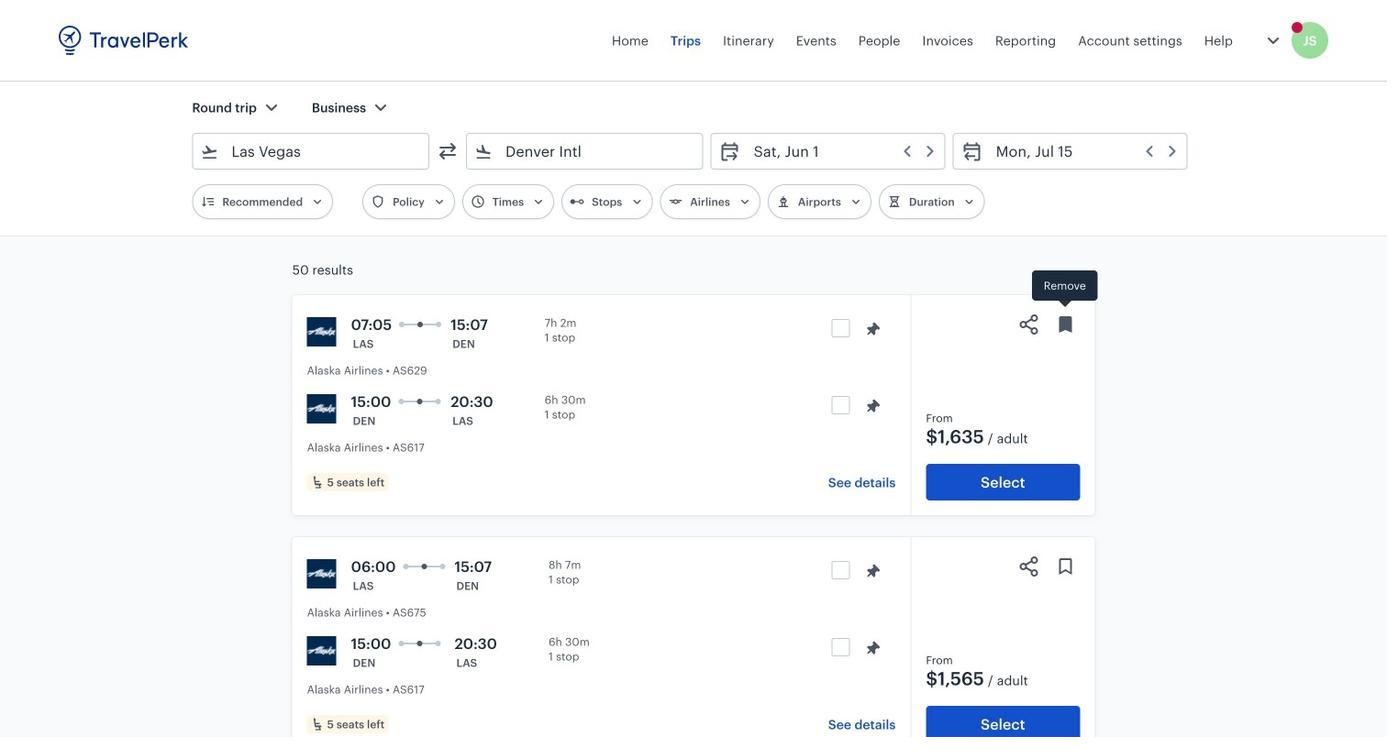 Task type: locate. For each thing, give the bounding box(es) containing it.
1 vertical spatial alaska airlines image
[[307, 395, 336, 424]]

0 vertical spatial alaska airlines image
[[307, 318, 336, 347]]

3 alaska airlines image from the top
[[307, 560, 336, 589]]

alaska airlines image
[[307, 318, 336, 347], [307, 395, 336, 424], [307, 560, 336, 589]]

Depart field
[[741, 137, 938, 166]]

Return field
[[983, 137, 1180, 166]]

To search field
[[493, 137, 679, 166]]

tooltip
[[1032, 271, 1098, 310]]

2 vertical spatial alaska airlines image
[[307, 560, 336, 589]]



Task type: describe. For each thing, give the bounding box(es) containing it.
From search field
[[219, 137, 405, 166]]

1 alaska airlines image from the top
[[307, 318, 336, 347]]

2 alaska airlines image from the top
[[307, 395, 336, 424]]

alaska airlines image
[[307, 637, 336, 666]]



Task type: vqa. For each thing, say whether or not it's contained in the screenshot.
tooltip
yes



